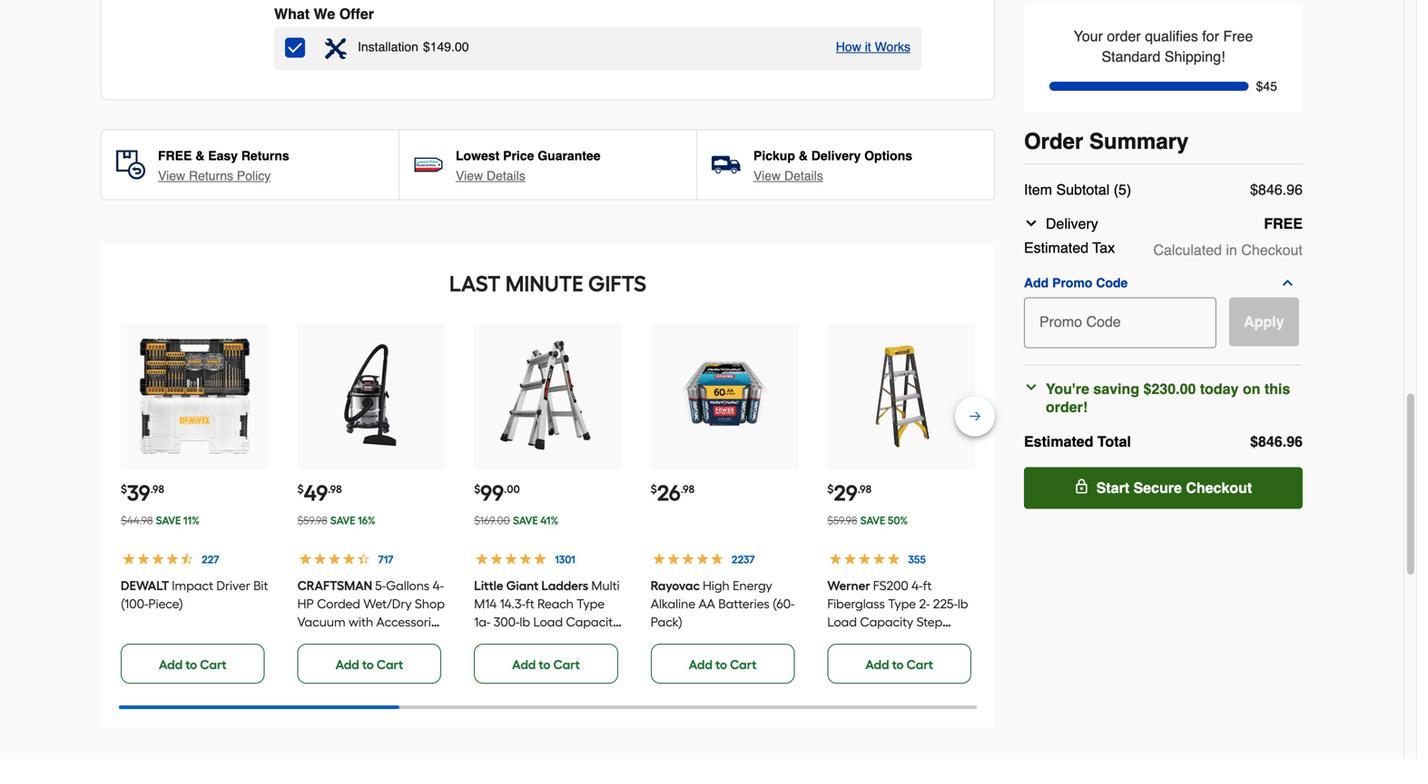 Task type: describe. For each thing, give the bounding box(es) containing it.
fs200 4-ft fiberglass type 2- 225-lb load capacity step ladder
[[828, 578, 969, 648]]

save for 99
[[513, 514, 538, 527]]

energy
[[733, 578, 773, 594]]

impact driver bit (100-piece)
[[121, 578, 268, 612]]

little giant ladders multi m14 14.3-ft reach type 1a- 300-lb load capacity telescoping multi-position ladder image
[[489, 337, 607, 456]]

846 for estimated total
[[1259, 433, 1283, 450]]

high
[[703, 578, 730, 594]]

minute
[[506, 271, 584, 297]]

cart inside 26 list item
[[730, 657, 757, 673]]

$ inside $ 49 .98
[[298, 483, 304, 496]]

aa
[[699, 596, 716, 612]]

on
[[1244, 380, 1261, 397]]

assembly image
[[325, 38, 347, 59]]

save for 49
[[330, 514, 356, 527]]

add for 39
[[159, 657, 183, 673]]

installation
[[358, 40, 419, 54]]

to for 39
[[186, 657, 197, 673]]

werner fs200 4-ft fiberglass type 2- 225-lb load capacity step ladder image
[[843, 337, 961, 456]]

add inside 26 list item
[[689, 657, 713, 673]]

cart for 99
[[554, 657, 580, 673]]

add for 29
[[866, 657, 890, 673]]

chevron down image
[[1025, 216, 1039, 231]]

start secure checkout button
[[1025, 467, 1304, 509]]

batteries
[[719, 596, 770, 612]]

what
[[274, 5, 310, 22]]

ft inside fs200 4-ft fiberglass type 2- 225-lb load capacity step ladder
[[923, 578, 932, 594]]

free for free & easy returns view returns policy
[[158, 149, 192, 163]]

for
[[1203, 28, 1220, 45]]

guarantee
[[538, 149, 601, 163]]

policy
[[237, 169, 271, 183]]

estimated tax
[[1025, 239, 1116, 256]]

$ 846 . 96 for item subtotal (5)
[[1251, 181, 1304, 198]]

view returns policy link
[[158, 167, 271, 185]]

you're saving  $230.00  today on this order! link
[[1025, 380, 1296, 416]]

start
[[1097, 479, 1130, 496]]

add to cart link for 49
[[298, 644, 442, 684]]

subtotal
[[1057, 181, 1110, 198]]

view details link for view
[[754, 167, 824, 185]]

reach
[[538, 596, 574, 612]]

add to cart for 39
[[159, 657, 227, 673]]

this
[[1265, 380, 1291, 397]]

alkaline
[[651, 596, 696, 612]]

type inside multi m14 14.3-ft reach type 1a- 300-lb load capacity telescoping multi- position ladder
[[577, 596, 605, 612]]

options
[[865, 149, 913, 163]]

corded
[[317, 596, 361, 612]]

149
[[430, 40, 452, 54]]

5-gallons 4- hp corded wet/dry shop vacuum with accessories included
[[298, 578, 445, 648]]

add to cart link for 39
[[121, 644, 265, 684]]

high energy alkaline aa batteries (60- pack)
[[651, 578, 795, 630]]

cart for 49
[[377, 657, 404, 673]]

checkout for calculated in checkout
[[1242, 241, 1304, 258]]

we
[[314, 5, 335, 22]]

last
[[450, 271, 501, 297]]

order
[[1025, 129, 1084, 154]]

lb inside fs200 4-ft fiberglass type 2- 225-lb load capacity step ladder
[[958, 596, 969, 612]]

you're saving  $230.00  today on this order!
[[1046, 380, 1291, 415]]

$ 39 .98
[[121, 480, 164, 506]]

300-
[[494, 615, 520, 630]]

estimated for estimated tax
[[1025, 239, 1089, 256]]

49
[[304, 480, 328, 506]]

$ 99 .00
[[474, 480, 520, 506]]

multi-
[[546, 633, 578, 648]]

add promo code link
[[1025, 276, 1304, 290]]

driver
[[217, 578, 251, 594]]

works
[[875, 40, 911, 54]]

promo
[[1053, 276, 1093, 290]]

order
[[1108, 28, 1142, 45]]

view for free & easy returns view returns policy
[[158, 169, 185, 183]]

step
[[917, 615, 943, 630]]

m14
[[474, 596, 497, 612]]

code
[[1097, 276, 1128, 290]]

little giant ladders
[[474, 578, 589, 594]]

wet/dry
[[364, 596, 412, 612]]

29
[[834, 480, 858, 506]]

free & easy returns view returns policy
[[158, 149, 290, 183]]

details inside pickup & delivery options view details
[[785, 169, 824, 183]]

summary
[[1090, 129, 1189, 154]]

99
[[481, 480, 504, 506]]

order!
[[1046, 399, 1088, 415]]

(60-
[[773, 596, 795, 612]]

lowest
[[456, 149, 500, 163]]

estimated total
[[1025, 433, 1132, 450]]

to for 29
[[893, 657, 904, 673]]

$ inside the $ 39 .98
[[121, 483, 127, 496]]

what we offer
[[274, 5, 374, 22]]

gallons
[[386, 578, 430, 594]]

how it works
[[836, 40, 911, 54]]

position
[[474, 651, 519, 666]]

order summary
[[1025, 129, 1189, 154]]

shipping!
[[1165, 48, 1226, 65]]

.98 for 29
[[858, 483, 872, 496]]

5-
[[375, 578, 386, 594]]

. for item subtotal (5)
[[1283, 181, 1287, 198]]

.98 for 39
[[150, 483, 164, 496]]

today
[[1201, 380, 1239, 397]]

to for 49
[[362, 657, 374, 673]]

$ inside $ 26 .98
[[651, 483, 657, 496]]

39
[[127, 480, 150, 506]]

included
[[298, 633, 347, 648]]

gifts
[[589, 271, 647, 297]]

load inside multi m14 14.3-ft reach type 1a- 300-lb load capacity telescoping multi- position ladder
[[534, 615, 563, 630]]

last minute gifts
[[450, 271, 647, 297]]

$169.00
[[474, 514, 510, 527]]

add left promo
[[1025, 276, 1049, 290]]

your
[[1074, 28, 1104, 45]]

secure
[[1134, 479, 1183, 496]]

rayovac
[[651, 578, 700, 594]]

lowest price guarantee view details
[[456, 149, 601, 183]]

$ inside $ 99 .00
[[474, 483, 481, 496]]

free
[[1224, 28, 1254, 45]]

add to cart link for 99
[[474, 644, 618, 684]]

fiberglass
[[828, 596, 886, 612]]

last minute gifts heading
[[119, 266, 977, 302]]

with
[[349, 615, 373, 630]]

total
[[1098, 433, 1132, 450]]

& for free
[[196, 149, 205, 163]]

add to cart inside 26 list item
[[689, 657, 757, 673]]

$169.00 save 41%
[[474, 514, 559, 527]]



Task type: locate. For each thing, give the bounding box(es) containing it.
bit
[[254, 578, 268, 594]]

846 up calculated in checkout
[[1259, 181, 1283, 198]]

0 vertical spatial 846
[[1259, 181, 1283, 198]]

4- up shop
[[433, 578, 444, 594]]

0 vertical spatial lb
[[958, 596, 969, 612]]

0 vertical spatial .00
[[452, 40, 469, 54]]

add to cart link down "with"
[[298, 644, 442, 684]]

0 horizontal spatial type
[[577, 596, 605, 612]]

0 vertical spatial ladder
[[828, 633, 869, 648]]

$59.98 for 49
[[298, 514, 328, 527]]

0 horizontal spatial 4-
[[433, 578, 444, 594]]

to down impact driver bit (100-piece)
[[186, 657, 197, 673]]

1 to from the left
[[186, 657, 197, 673]]

0 horizontal spatial capacity
[[566, 615, 620, 630]]

4- inside fs200 4-ft fiberglass type 2- 225-lb load capacity step ladder
[[912, 578, 923, 594]]

details down price at top left
[[487, 169, 526, 183]]

add to cart down fs200 4-ft fiberglass type 2- 225-lb load capacity step ladder
[[866, 657, 934, 673]]

to down fs200 4-ft fiberglass type 2- 225-lb load capacity step ladder
[[893, 657, 904, 673]]

details inside lowest price guarantee view details
[[487, 169, 526, 183]]

29 list item
[[828, 324, 976, 684]]

.98
[[150, 483, 164, 496], [328, 483, 342, 496], [681, 483, 695, 496], [858, 483, 872, 496]]

2 to from the left
[[362, 657, 374, 673]]

.
[[1283, 181, 1287, 198], [1283, 433, 1287, 450]]

26 list item
[[651, 324, 799, 684]]

view details link for details
[[456, 167, 526, 185]]

load inside fs200 4-ft fiberglass type 2- 225-lb load capacity step ladder
[[828, 615, 857, 630]]

2 846 from the top
[[1259, 433, 1283, 450]]

cart inside 29 list item
[[907, 657, 934, 673]]

calculated
[[1154, 241, 1223, 258]]

0 horizontal spatial returns
[[189, 169, 233, 183]]

1 horizontal spatial capacity
[[861, 615, 914, 630]]

ladder down multi-
[[522, 651, 564, 666]]

99 list item
[[474, 324, 622, 684]]

$ inside $ 29 .98
[[828, 483, 834, 496]]

chevron down image
[[1025, 380, 1039, 395]]

capacity inside fs200 4-ft fiberglass type 2- 225-lb load capacity step ladder
[[861, 615, 914, 630]]

2 4- from the left
[[912, 578, 923, 594]]

you're
[[1046, 380, 1090, 397]]

to inside 29 list item
[[893, 657, 904, 673]]

add to cart inside 99 list item
[[512, 657, 580, 673]]

3 cart from the left
[[554, 657, 580, 673]]

2 add to cart link from the left
[[298, 644, 442, 684]]

cart down accessories
[[377, 657, 404, 673]]

$ 29 .98
[[828, 480, 872, 506]]

1 cart from the left
[[200, 657, 227, 673]]

little
[[474, 578, 504, 594]]

multi
[[592, 578, 620, 594]]

ft down 'little giant ladders'
[[526, 596, 535, 612]]

4- inside 5-gallons 4- hp corded wet/dry shop vacuum with accessories included
[[433, 578, 444, 594]]

1 vertical spatial .00
[[504, 483, 520, 496]]

1 846 from the top
[[1259, 181, 1283, 198]]

. up calculated in checkout
[[1283, 181, 1287, 198]]

.00
[[452, 40, 469, 54], [504, 483, 520, 496]]

offer
[[339, 5, 374, 22]]

0 vertical spatial estimated
[[1025, 239, 1089, 256]]

view inside pickup & delivery options view details
[[754, 169, 781, 183]]

1 horizontal spatial .00
[[504, 483, 520, 496]]

to inside 99 list item
[[539, 657, 551, 673]]

type down multi
[[577, 596, 605, 612]]

1 vertical spatial delivery
[[1046, 215, 1099, 232]]

.98 inside $ 49 .98
[[328, 483, 342, 496]]

1 capacity from the left
[[566, 615, 620, 630]]

0 vertical spatial free
[[158, 149, 192, 163]]

0 vertical spatial .
[[1283, 181, 1287, 198]]

1 horizontal spatial $59.98
[[828, 514, 858, 527]]

1 horizontal spatial delivery
[[1046, 215, 1099, 232]]

1 horizontal spatial &
[[799, 149, 808, 163]]

start secure checkout
[[1097, 479, 1253, 496]]

easy
[[208, 149, 238, 163]]

50%
[[888, 514, 908, 527]]

3 .98 from the left
[[681, 483, 695, 496]]

0 horizontal spatial $59.98
[[298, 514, 328, 527]]

add for 49
[[336, 657, 359, 673]]

add to cart link inside the 49 list item
[[298, 644, 442, 684]]

add to cart link down step at bottom right
[[828, 644, 972, 684]]

$59.98 down 49
[[298, 514, 328, 527]]

returns down "easy"
[[189, 169, 233, 183]]

41%
[[541, 514, 559, 527]]

2 type from the left
[[889, 596, 917, 612]]

to for 99
[[539, 657, 551, 673]]

1 horizontal spatial 4-
[[912, 578, 923, 594]]

1 add to cart link from the left
[[121, 644, 265, 684]]

checkout right "secure"
[[1187, 479, 1253, 496]]

add to cart down multi-
[[512, 657, 580, 673]]

cart down impact driver bit (100-piece)
[[200, 657, 227, 673]]

846 down this
[[1259, 433, 1283, 450]]

0 vertical spatial delivery
[[812, 149, 861, 163]]

11%
[[183, 514, 200, 527]]

1 horizontal spatial returns
[[241, 149, 290, 163]]

free inside free & easy returns view returns policy
[[158, 149, 192, 163]]

5 cart from the left
[[907, 657, 934, 673]]

in
[[1227, 241, 1238, 258]]

26
[[657, 480, 681, 506]]

5 add to cart from the left
[[866, 657, 934, 673]]

0 horizontal spatial &
[[196, 149, 205, 163]]

2 $ 846 . 96 from the top
[[1251, 433, 1304, 450]]

0 vertical spatial returns
[[241, 149, 290, 163]]

1 horizontal spatial view
[[456, 169, 483, 183]]

chevron up image
[[1281, 276, 1296, 290]]

ladders
[[542, 578, 589, 594]]

0 horizontal spatial ladder
[[522, 651, 564, 666]]

add down fs200 4-ft fiberglass type 2- 225-lb load capacity step ladder
[[866, 657, 890, 673]]

save left 16% at the left bottom of the page
[[330, 514, 356, 527]]

ladder inside fs200 4-ft fiberglass type 2- 225-lb load capacity step ladder
[[828, 633, 869, 648]]

0 horizontal spatial free
[[158, 149, 192, 163]]

view inside free & easy returns view returns policy
[[158, 169, 185, 183]]

type inside fs200 4-ft fiberglass type 2- 225-lb load capacity step ladder
[[889, 596, 917, 612]]

view left policy
[[158, 169, 185, 183]]

add to cart link for 29
[[828, 644, 972, 684]]

cart down multi-
[[554, 657, 580, 673]]

.98 inside $ 26 .98
[[681, 483, 695, 496]]

2 view details link from the left
[[754, 167, 824, 185]]

save
[[156, 514, 181, 527], [330, 514, 356, 527], [513, 514, 538, 527], [861, 514, 886, 527]]

delivery up estimated tax
[[1046, 215, 1099, 232]]

1 vertical spatial .
[[1283, 433, 1287, 450]]

add inside 99 list item
[[512, 657, 536, 673]]

846 for item subtotal (5)
[[1259, 181, 1283, 198]]

cart down step at bottom right
[[907, 657, 934, 673]]

multi m14 14.3-ft reach type 1a- 300-lb load capacity telescoping multi- position ladder
[[474, 578, 620, 666]]

save inside 99 list item
[[513, 514, 538, 527]]

price
[[503, 149, 534, 163]]

save left 41%
[[513, 514, 538, 527]]

3 add to cart from the left
[[512, 657, 580, 673]]

add to cart link inside 29 list item
[[828, 644, 972, 684]]

estimated for estimated total
[[1025, 433, 1094, 450]]

details
[[487, 169, 526, 183], [785, 169, 824, 183]]

39 list item
[[121, 324, 269, 684]]

0 horizontal spatial ft
[[526, 596, 535, 612]]

ft up 2-
[[923, 578, 932, 594]]

ladder inside multi m14 14.3-ft reach type 1a- 300-lb load capacity telescoping multi- position ladder
[[522, 651, 564, 666]]

1 vertical spatial returns
[[189, 169, 233, 183]]

0 horizontal spatial delivery
[[812, 149, 861, 163]]

1 vertical spatial ladder
[[522, 651, 564, 666]]

2 load from the left
[[828, 615, 857, 630]]

1 $59.98 from the left
[[298, 514, 328, 527]]

96 for estimated total
[[1287, 433, 1304, 450]]

capacity inside multi m14 14.3-ft reach type 1a- 300-lb load capacity telescoping multi- position ladder
[[566, 615, 620, 630]]

4 save from the left
[[861, 514, 886, 527]]

lb right 2-
[[958, 596, 969, 612]]

add to cart for 99
[[512, 657, 580, 673]]

save inside 29 list item
[[861, 514, 886, 527]]

2 . from the top
[[1283, 433, 1287, 450]]

add to cart down piece)
[[159, 657, 227, 673]]

lb down 14.3-
[[520, 615, 531, 630]]

0 vertical spatial checkout
[[1242, 241, 1304, 258]]

1 horizontal spatial ladder
[[828, 633, 869, 648]]

save left 50%
[[861, 514, 886, 527]]

free up view returns policy link
[[158, 149, 192, 163]]

fs200
[[874, 578, 909, 594]]

cart for 29
[[907, 657, 934, 673]]

1 horizontal spatial type
[[889, 596, 917, 612]]

& inside pickup & delivery options view details
[[799, 149, 808, 163]]

1 96 from the top
[[1287, 181, 1304, 198]]

add to cart link down piece)
[[121, 644, 265, 684]]

to
[[186, 657, 197, 673], [362, 657, 374, 673], [539, 657, 551, 673], [716, 657, 728, 673], [893, 657, 904, 673]]

ft
[[923, 578, 932, 594], [526, 596, 535, 612]]

& left "easy"
[[196, 149, 205, 163]]

add to cart link inside the 39 list item
[[121, 644, 265, 684]]

cart down batteries
[[730, 657, 757, 673]]

lb inside multi m14 14.3-ft reach type 1a- 300-lb load capacity telescoping multi- position ladder
[[520, 615, 531, 630]]

.00 inside $ 99 .00
[[504, 483, 520, 496]]

1 vertical spatial checkout
[[1187, 479, 1253, 496]]

accessories
[[377, 615, 444, 630]]

4 to from the left
[[716, 657, 728, 673]]

add to cart
[[159, 657, 227, 673], [336, 657, 404, 673], [512, 657, 580, 673], [689, 657, 757, 673], [866, 657, 934, 673]]

3 to from the left
[[539, 657, 551, 673]]

to inside 26 list item
[[716, 657, 728, 673]]

craftsman 5-gallons 4-hp corded wet/dry shop vacuum with accessories included image
[[312, 337, 430, 456]]

2 horizontal spatial view
[[754, 169, 781, 183]]

impact
[[172, 578, 213, 594]]

& for pickup
[[799, 149, 808, 163]]

0 horizontal spatial details
[[487, 169, 526, 183]]

to down high energy alkaline aa batteries (60- pack)
[[716, 657, 728, 673]]

0 vertical spatial 96
[[1287, 181, 1304, 198]]

add down piece)
[[159, 657, 183, 673]]

1 vertical spatial ft
[[526, 596, 535, 612]]

estimated down order!
[[1025, 433, 1094, 450]]

ft inside multi m14 14.3-ft reach type 1a- 300-lb load capacity telescoping multi- position ladder
[[526, 596, 535, 612]]

checkout for start secure checkout
[[1187, 479, 1253, 496]]

returns up policy
[[241, 149, 290, 163]]

$ 846 . 96
[[1251, 181, 1304, 198], [1251, 433, 1304, 450]]

$ 49 .98
[[298, 480, 342, 506]]

1 save from the left
[[156, 514, 181, 527]]

load down 'reach'
[[534, 615, 563, 630]]

add down telescoping
[[512, 657, 536, 673]]

cart
[[200, 657, 227, 673], [377, 657, 404, 673], [554, 657, 580, 673], [730, 657, 757, 673], [907, 657, 934, 673]]

add to cart down high energy alkaline aa batteries (60- pack)
[[689, 657, 757, 673]]

how
[[836, 40, 862, 54]]

846
[[1259, 181, 1283, 198], [1259, 433, 1283, 450]]

49 list item
[[298, 324, 445, 684]]

$ 846 . 96 for estimated total
[[1251, 433, 1304, 450]]

225-
[[934, 596, 958, 612]]

piece)
[[148, 596, 183, 612]]

to inside the 39 list item
[[186, 657, 197, 673]]

1 vertical spatial estimated
[[1025, 433, 1094, 450]]

1 horizontal spatial view details link
[[754, 167, 824, 185]]

$59.98 inside 29 list item
[[828, 514, 858, 527]]

.98 for 26
[[681, 483, 695, 496]]

2 .98 from the left
[[328, 483, 342, 496]]

your order qualifies for free standard shipping!
[[1074, 28, 1254, 65]]

add inside the 49 list item
[[336, 657, 359, 673]]

add for 99
[[512, 657, 536, 673]]

add down aa
[[689, 657, 713, 673]]

1 $ 846 . 96 from the top
[[1251, 181, 1304, 198]]

2 capacity from the left
[[861, 615, 914, 630]]

add inside the 39 list item
[[159, 657, 183, 673]]

shop
[[415, 596, 445, 612]]

ladder
[[828, 633, 869, 648], [522, 651, 564, 666]]

capacity
[[566, 615, 620, 630], [861, 615, 914, 630]]

pickup
[[754, 149, 796, 163]]

1 vertical spatial 96
[[1287, 433, 1304, 450]]

1 details from the left
[[487, 169, 526, 183]]

capacity down "fiberglass"
[[861, 615, 914, 630]]

.98 inside the $ 39 .98
[[150, 483, 164, 496]]

save left 11%
[[156, 514, 181, 527]]

add promo code
[[1025, 276, 1128, 290]]

1 horizontal spatial free
[[1265, 215, 1304, 232]]

add to cart link inside 26 list item
[[651, 644, 795, 684]]

view down lowest
[[456, 169, 483, 183]]

.98 for 49
[[328, 483, 342, 496]]

2 save from the left
[[330, 514, 356, 527]]

96 up calculated in checkout
[[1287, 181, 1304, 198]]

3 save from the left
[[513, 514, 538, 527]]

1 vertical spatial free
[[1265, 215, 1304, 232]]

load down "fiberglass"
[[828, 615, 857, 630]]

.98 inside $ 29 .98
[[858, 483, 872, 496]]

4 add to cart from the left
[[689, 657, 757, 673]]

2 add to cart from the left
[[336, 657, 404, 673]]

$59.98 down 29
[[828, 514, 858, 527]]

add to cart for 49
[[336, 657, 404, 673]]

3 view from the left
[[754, 169, 781, 183]]

0 horizontal spatial .00
[[452, 40, 469, 54]]

0 horizontal spatial lb
[[520, 615, 531, 630]]

ladder down "fiberglass"
[[828, 633, 869, 648]]

14.3-
[[500, 596, 526, 612]]

dewalt impact driver bit (100-piece) image
[[136, 337, 254, 456]]

rayovac high energy alkaline aa batteries (60-pack) image
[[666, 337, 784, 456]]

add to cart link inside 99 list item
[[474, 644, 618, 684]]

4 cart from the left
[[730, 657, 757, 673]]

$ 846 . 96 down this
[[1251, 433, 1304, 450]]

$ 846 . 96 up calculated in checkout
[[1251, 181, 1304, 198]]

5 to from the left
[[893, 657, 904, 673]]

1 horizontal spatial load
[[828, 615, 857, 630]]

& inside free & easy returns view returns policy
[[196, 149, 205, 163]]

add inside 29 list item
[[866, 657, 890, 673]]

to down "with"
[[362, 657, 374, 673]]

1 horizontal spatial ft
[[923, 578, 932, 594]]

1 estimated from the top
[[1025, 239, 1089, 256]]

2 & from the left
[[799, 149, 808, 163]]

1 4- from the left
[[433, 578, 444, 594]]

1 & from the left
[[196, 149, 205, 163]]

$ 26 .98
[[651, 480, 695, 506]]

add down included
[[336, 657, 359, 673]]

dewalt
[[121, 578, 169, 594]]

view details link down lowest
[[456, 167, 526, 185]]

0 horizontal spatial view details link
[[456, 167, 526, 185]]

view for pickup & delivery options view details
[[754, 169, 781, 183]]

delivery left options on the right of the page
[[812, 149, 861, 163]]

delivery inside pickup & delivery options view details
[[812, 149, 861, 163]]

2 $59.98 from the left
[[828, 514, 858, 527]]

0 horizontal spatial load
[[534, 615, 563, 630]]

96 for item subtotal (5)
[[1287, 181, 1304, 198]]

add to cart inside the 49 list item
[[336, 657, 404, 673]]

4 add to cart link from the left
[[651, 644, 795, 684]]

2 estimated from the top
[[1025, 433, 1094, 450]]

add to cart link down high energy alkaline aa batteries (60- pack)
[[651, 644, 795, 684]]

5 add to cart link from the left
[[828, 644, 972, 684]]

cart inside the 39 list item
[[200, 657, 227, 673]]

. for estimated total
[[1283, 433, 1287, 450]]

delivery
[[812, 149, 861, 163], [1046, 215, 1099, 232]]

vacuum
[[298, 615, 346, 630]]

& right pickup
[[799, 149, 808, 163]]

$59.98 inside the 49 list item
[[298, 514, 328, 527]]

lb
[[958, 596, 969, 612], [520, 615, 531, 630]]

$59.98
[[298, 514, 328, 527], [828, 514, 858, 527]]

None text field
[[1032, 297, 1208, 337]]

.00 right installation
[[452, 40, 469, 54]]

type
[[577, 596, 605, 612], [889, 596, 917, 612]]

$59.98 for 29
[[828, 514, 858, 527]]

view down pickup
[[754, 169, 781, 183]]

1 view from the left
[[158, 169, 185, 183]]

4- up 2-
[[912, 578, 923, 594]]

capacity up multi-
[[566, 615, 620, 630]]

1 vertical spatial 846
[[1259, 433, 1283, 450]]

add to cart link down 300-
[[474, 644, 618, 684]]

type down fs200
[[889, 596, 917, 612]]

0 vertical spatial ft
[[923, 578, 932, 594]]

add to cart inside the 39 list item
[[159, 657, 227, 673]]

3 add to cart link from the left
[[474, 644, 618, 684]]

0 horizontal spatial view
[[158, 169, 185, 183]]

(5)
[[1114, 181, 1132, 198]]

1 vertical spatial $ 846 . 96
[[1251, 433, 1304, 450]]

save for 39
[[156, 514, 181, 527]]

view
[[158, 169, 185, 183], [456, 169, 483, 183], [754, 169, 781, 183]]

view details link down pickup
[[754, 167, 824, 185]]

hp
[[298, 596, 314, 612]]

checkout up chevron up 'image'
[[1242, 241, 1304, 258]]

2 cart from the left
[[377, 657, 404, 673]]

secure image
[[1075, 479, 1090, 494]]

pickup & delivery options view details
[[754, 149, 913, 183]]

2 details from the left
[[785, 169, 824, 183]]

$44.98
[[121, 514, 153, 527]]

cart for 39
[[200, 657, 227, 673]]

2 view from the left
[[456, 169, 483, 183]]

pack)
[[651, 615, 683, 630]]

free for free
[[1265, 215, 1304, 232]]

to inside the 49 list item
[[362, 657, 374, 673]]

checkout
[[1242, 241, 1304, 258], [1187, 479, 1253, 496]]

1 vertical spatial lb
[[520, 615, 531, 630]]

1 load from the left
[[534, 615, 563, 630]]

add to cart for 29
[[866, 657, 934, 673]]

item subtotal (5)
[[1025, 181, 1132, 198]]

1 .98 from the left
[[150, 483, 164, 496]]

$45
[[1257, 79, 1278, 93]]

. down this
[[1283, 433, 1287, 450]]

2 96 from the top
[[1287, 433, 1304, 450]]

add to cart down "with"
[[336, 657, 404, 673]]

giant
[[506, 578, 539, 594]]

returns
[[241, 149, 290, 163], [189, 169, 233, 183]]

view inside lowest price guarantee view details
[[456, 169, 483, 183]]

details down pickup
[[785, 169, 824, 183]]

1 horizontal spatial lb
[[958, 596, 969, 612]]

1 horizontal spatial details
[[785, 169, 824, 183]]

1 . from the top
[[1283, 181, 1287, 198]]

cart inside the 49 list item
[[377, 657, 404, 673]]

standard
[[1102, 48, 1161, 65]]

to down multi-
[[539, 657, 551, 673]]

estimated down chevron down image
[[1025, 239, 1089, 256]]

free up chevron up 'image'
[[1265, 215, 1304, 232]]

.00 up $169.00 save 41%
[[504, 483, 520, 496]]

save inside the 39 list item
[[156, 514, 181, 527]]

1 view details link from the left
[[456, 167, 526, 185]]

save inside the 49 list item
[[330, 514, 356, 527]]

16%
[[358, 514, 376, 527]]

4 .98 from the left
[[858, 483, 872, 496]]

cart inside 99 list item
[[554, 657, 580, 673]]

save for 29
[[861, 514, 886, 527]]

1 add to cart from the left
[[159, 657, 227, 673]]

checkout inside start secure checkout button
[[1187, 479, 1253, 496]]

96 down this
[[1287, 433, 1304, 450]]

1a-
[[474, 615, 491, 630]]

add to cart inside 29 list item
[[866, 657, 934, 673]]

0 vertical spatial $ 846 . 96
[[1251, 181, 1304, 198]]

tax
[[1093, 239, 1116, 256]]

1 type from the left
[[577, 596, 605, 612]]



Task type: vqa. For each thing, say whether or not it's contained in the screenshot.
the energy
yes



